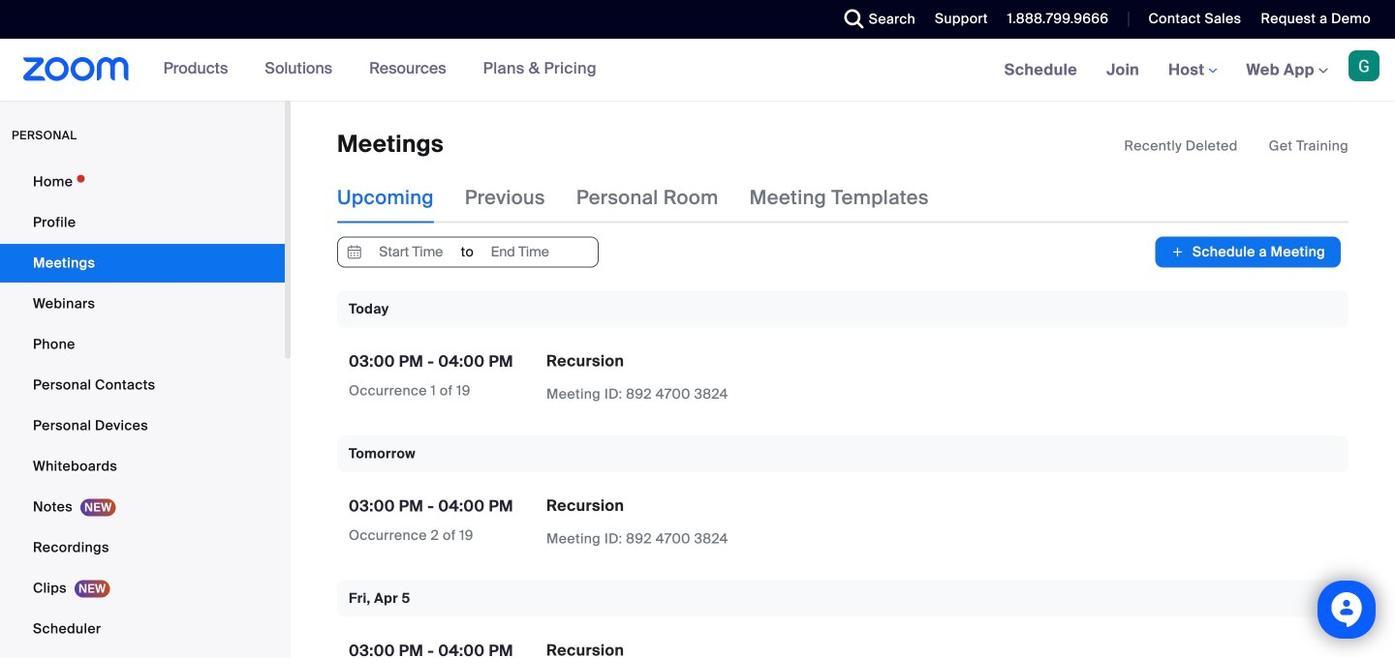 Task type: describe. For each thing, give the bounding box(es) containing it.
Date Range Picker End field
[[475, 238, 565, 267]]

tabs of meeting tab list
[[337, 173, 960, 223]]

Date Range Picker Start field
[[366, 238, 456, 267]]

add image
[[1171, 243, 1185, 262]]

profile picture image
[[1349, 50, 1380, 81]]

1 recursion element from the top
[[547, 351, 624, 372]]



Task type: vqa. For each thing, say whether or not it's contained in the screenshot.
Open chat image
no



Task type: locate. For each thing, give the bounding box(es) containing it.
meetings navigation
[[990, 39, 1395, 102]]

personal menu menu
[[0, 163, 285, 659]]

recursion element
[[547, 351, 624, 372], [547, 496, 624, 516], [547, 641, 624, 659]]

product information navigation
[[149, 39, 611, 101]]

3 recursion element from the top
[[547, 641, 624, 659]]

application
[[1124, 137, 1349, 156], [547, 351, 886, 405], [547, 496, 886, 550], [547, 641, 886, 659]]

banner
[[0, 39, 1395, 102]]

zoom logo image
[[23, 57, 129, 81]]

2 recursion element from the top
[[547, 496, 624, 516]]

1 vertical spatial recursion element
[[547, 496, 624, 516]]

date image
[[343, 238, 366, 267]]

2 vertical spatial recursion element
[[547, 641, 624, 659]]

0 vertical spatial recursion element
[[547, 351, 624, 372]]



